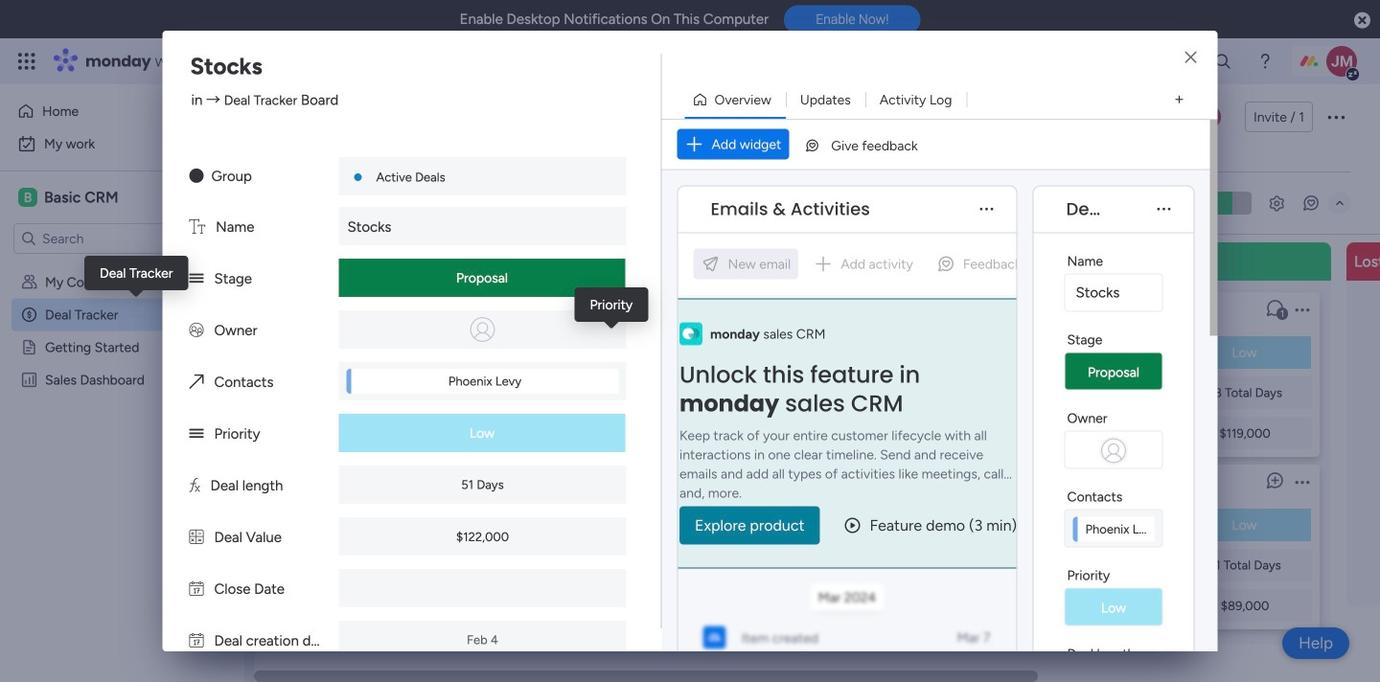 Task type: describe. For each thing, give the bounding box(es) containing it.
v2 status outline image for bottommost v2 small numbers digit column outline icon
[[1102, 518, 1114, 533]]

1 vertical spatial v2 status outline image
[[837, 518, 849, 533]]

2 dapulse date column image from the top
[[189, 633, 204, 650]]

v2 small numbers digit column outline image for the bottom v2 status outline image
[[837, 598, 849, 614]]

0 vertical spatial v2 status outline image
[[1102, 345, 1114, 360]]

1 horizontal spatial list box
[[829, 285, 1056, 630]]

dapulse close image
[[1355, 11, 1371, 31]]

1 horizontal spatial jeremy miller image
[[1327, 46, 1358, 77]]

collapse image
[[1333, 196, 1348, 211]]

add view image
[[1176, 93, 1184, 107]]

Search in workspace field
[[40, 228, 160, 250]]

Search field
[[427, 190, 485, 217]]

angle down image
[[371, 196, 381, 210]]

add view image
[[514, 148, 522, 162]]

1 vertical spatial option
[[12, 128, 233, 159]]

v2 board relation small image
[[189, 374, 204, 391]]

dapulse text column image
[[189, 219, 205, 236]]

v2 multiple person column image
[[189, 322, 204, 339]]

v2 small numbers digit column outline image for the topmost v2 status outline image
[[1102, 426, 1114, 441]]

v2 status image
[[189, 426, 204, 443]]

1 vertical spatial v2 small numbers digit column outline image
[[1102, 598, 1114, 614]]

0 horizontal spatial v2 small numbers digit column outline image
[[572, 426, 585, 441]]

select product image
[[17, 52, 36, 71]]



Task type: vqa. For each thing, say whether or not it's contained in the screenshot.
the Workspace selection "element"
yes



Task type: locate. For each thing, give the bounding box(es) containing it.
jeremy miller image down the dapulse close icon
[[1327, 46, 1358, 77]]

v2 status outline image for left v2 small numbers digit column outline image
[[572, 345, 585, 360]]

0 horizontal spatial list box
[[0, 262, 244, 655]]

0 horizontal spatial v2 status outline image
[[837, 518, 849, 533]]

option
[[12, 96, 204, 127], [12, 128, 233, 159], [0, 265, 244, 269]]

new deal image
[[774, 252, 793, 271]]

search everything image
[[1214, 52, 1233, 71]]

v2 function small outline image
[[1102, 385, 1114, 401]]

1 horizontal spatial v2 small numbers digit column outline image
[[837, 598, 849, 614]]

0 vertical spatial v2 status outline image
[[572, 345, 585, 360]]

dapulse date column image
[[189, 581, 204, 598], [189, 633, 204, 650]]

dialog
[[0, 0, 1381, 683]]

2 horizontal spatial list box
[[1094, 285, 1320, 630]]

row group
[[285, 243, 1381, 671]]

0 horizontal spatial v2 small numbers digit column outline image
[[837, 426, 849, 441]]

public dashboard image
[[20, 371, 38, 389]]

0 horizontal spatial v2 status outline image
[[572, 345, 585, 360]]

tab
[[502, 140, 533, 171]]

v2 status image
[[189, 270, 204, 288]]

1 horizontal spatial v2 small numbers digit column outline image
[[1102, 598, 1114, 614]]

arrow down image
[[652, 192, 675, 215]]

2 more dots image from the left
[[1158, 203, 1171, 216]]

1 vertical spatial v2 status outline image
[[1102, 518, 1114, 533]]

v2 small numbers digit column outline image
[[572, 426, 585, 441], [1102, 426, 1114, 441], [837, 598, 849, 614]]

v2 function small outline image
[[572, 385, 585, 401], [837, 385, 849, 401], [837, 558, 849, 573], [1102, 558, 1114, 573]]

0 horizontal spatial more dots image
[[980, 203, 994, 216]]

1 vertical spatial jeremy miller image
[[1196, 105, 1221, 129]]

v2 search image
[[413, 192, 427, 214]]

close image
[[1185, 51, 1197, 65]]

0 vertical spatial dapulse date column image
[[189, 581, 204, 598]]

v2 function image
[[189, 477, 200, 495]]

public board image
[[20, 338, 38, 357]]

None field
[[706, 197, 875, 222], [1062, 197, 1109, 222], [706, 197, 875, 222], [1062, 197, 1109, 222]]

v2 status outline image inside list box
[[1102, 518, 1114, 533]]

v2 status outline image
[[1102, 345, 1114, 360], [837, 518, 849, 533]]

v2 status outline image
[[572, 345, 585, 360], [1102, 518, 1114, 533]]

dapulse numbers column image
[[189, 529, 204, 546]]

1 vertical spatial dapulse date column image
[[189, 633, 204, 650]]

tab list
[[291, 140, 1352, 172]]

0 vertical spatial v2 small numbers digit column outline image
[[837, 426, 849, 441]]

0 horizontal spatial jeremy miller image
[[1196, 105, 1221, 129]]

list box
[[0, 262, 244, 655], [829, 285, 1056, 630], [1094, 285, 1320, 630]]

jeremy miller image
[[1327, 46, 1358, 77], [1196, 105, 1221, 129]]

jeremy miller image right add view image
[[1196, 105, 1221, 129]]

workspace image
[[18, 187, 37, 208]]

0 vertical spatial option
[[12, 96, 204, 127]]

1 more dots image from the left
[[980, 203, 994, 216]]

0 vertical spatial jeremy miller image
[[1327, 46, 1358, 77]]

monday marketplace image
[[1167, 52, 1186, 71]]

v2 sun image
[[189, 168, 204, 185]]

1 horizontal spatial v2 status outline image
[[1102, 518, 1114, 533]]

2 horizontal spatial v2 small numbers digit column outline image
[[1102, 426, 1114, 441]]

1 horizontal spatial more dots image
[[1158, 203, 1171, 216]]

workspace selection element
[[18, 186, 121, 209]]

1 dapulse date column image from the top
[[189, 581, 204, 598]]

1 horizontal spatial v2 status outline image
[[1102, 345, 1114, 360]]

v2 small numbers digit column outline image
[[837, 426, 849, 441], [1102, 598, 1114, 614]]

help image
[[1256, 52, 1275, 71]]

2 vertical spatial option
[[0, 265, 244, 269]]

more dots image
[[980, 203, 994, 216], [1158, 203, 1171, 216]]



